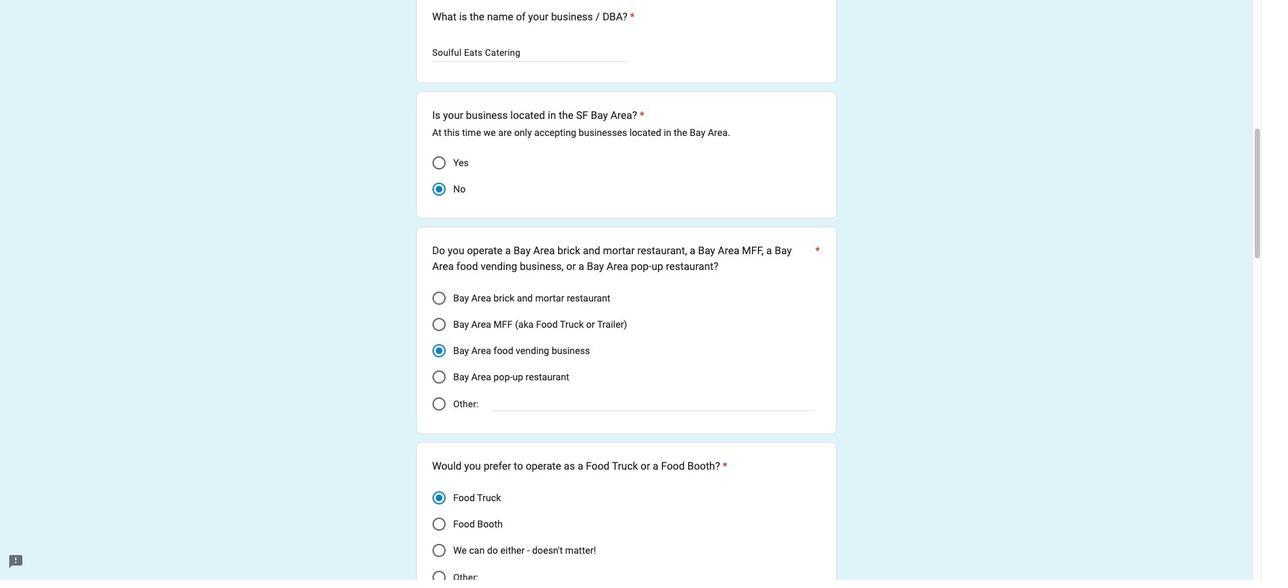 Task type: locate. For each thing, give the bounding box(es) containing it.
heading
[[432, 9, 635, 25], [432, 108, 730, 124], [432, 243, 820, 275], [432, 459, 727, 475]]

Yes radio
[[432, 157, 445, 170]]

None text field
[[432, 45, 626, 61]]

3 heading from the top
[[432, 243, 820, 275]]

None radio
[[432, 398, 445, 411]]

required question element
[[627, 9, 635, 25], [637, 108, 644, 124], [813, 243, 820, 275], [720, 459, 727, 475]]

Bay Area food vending business radio
[[432, 345, 445, 358]]

4 heading from the top
[[432, 459, 727, 475]]

None radio
[[432, 571, 445, 580]]

Bay Area pop-up restaurant radio
[[432, 371, 445, 384]]

Food Truck radio
[[432, 492, 445, 505]]

No radio
[[432, 183, 445, 196]]

bay area pop-up restaurant image
[[432, 371, 445, 384]]

Food Booth radio
[[432, 518, 445, 531]]

food booth image
[[432, 518, 445, 531]]

report a problem to google image
[[8, 554, 24, 570]]

We can do either - doesn't matter! radio
[[432, 544, 445, 558]]



Task type: vqa. For each thing, say whether or not it's contained in the screenshot.
bay area brick and mortar restaurant radio
yes



Task type: describe. For each thing, give the bounding box(es) containing it.
required question element for second heading
[[637, 108, 644, 124]]

Bay Area MFF (aka Food Truck or Trailer) radio
[[432, 318, 445, 331]]

1 heading from the top
[[432, 9, 635, 25]]

bay area food vending business image
[[435, 348, 442, 354]]

required question element for fourth heading from the bottom
[[627, 9, 635, 25]]

bay area brick and mortar restaurant image
[[432, 292, 445, 305]]

required question element for third heading from the top of the page
[[813, 243, 820, 275]]

2 heading from the top
[[432, 108, 730, 124]]

bay area mff (aka food truck or trailer) image
[[432, 318, 445, 331]]

we can do either - doesn't matter! image
[[432, 544, 445, 558]]

required question element for 4th heading from the top of the page
[[720, 459, 727, 475]]

no image
[[435, 186, 442, 193]]

Bay Area brick and mortar restaurant radio
[[432, 292, 445, 305]]

yes image
[[432, 157, 445, 170]]

food truck image
[[435, 495, 442, 502]]



